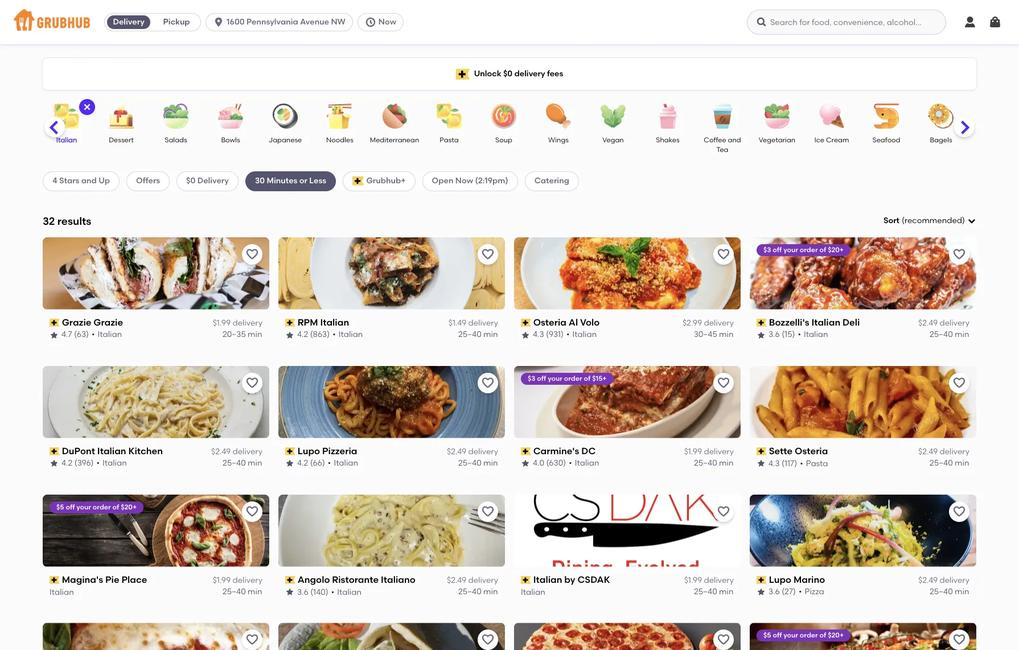 Task type: vqa. For each thing, say whether or not it's contained in the screenshot.
the right to
no



Task type: locate. For each thing, give the bounding box(es) containing it.
fees
[[547, 69, 563, 78]]

trattoria fantasma logo image
[[750, 623, 977, 650]]

min for osteria al volo
[[720, 330, 734, 340]]

25–40 min
[[459, 330, 498, 340], [930, 330, 970, 340], [223, 459, 262, 468], [459, 459, 498, 468], [694, 459, 734, 468], [930, 459, 970, 468], [223, 587, 262, 597], [459, 587, 498, 597], [694, 587, 734, 597], [930, 587, 970, 597]]

• italian down volo
[[567, 330, 597, 340]]

your for carmine's
[[548, 374, 563, 382]]

0 vertical spatial pasta
[[440, 136, 459, 144]]

$1.99 for grazie grazie
[[213, 318, 231, 328]]

$5 down 4.2 (396)
[[56, 503, 64, 511]]

star icon image left 4.0
[[521, 459, 530, 468]]

0 horizontal spatial grazie
[[62, 317, 91, 328]]

1 horizontal spatial grazie
[[94, 317, 123, 328]]

0 horizontal spatial svg image
[[213, 17, 224, 28]]

vegetarian
[[759, 136, 796, 144]]

save this restaurant image
[[245, 248, 259, 261], [481, 248, 495, 261], [717, 248, 731, 261], [481, 376, 495, 390], [953, 376, 966, 390], [481, 505, 495, 518], [953, 505, 966, 518], [481, 633, 495, 647], [717, 633, 731, 647], [953, 633, 966, 647]]

osteria
[[533, 317, 567, 328], [795, 446, 828, 456]]

grazie
[[62, 317, 91, 328], [94, 317, 123, 328]]

subscription pass image
[[50, 319, 60, 327], [285, 319, 295, 327], [521, 319, 531, 327], [757, 319, 767, 327], [50, 448, 60, 456], [521, 576, 531, 584]]

0 vertical spatial $0
[[503, 69, 513, 78]]

(117)
[[782, 459, 797, 468]]

• for grazie grazie
[[92, 330, 95, 340]]

1 vertical spatial $5 off your order of $20+
[[764, 632, 844, 640]]

$0
[[503, 69, 513, 78], [186, 176, 195, 186]]

0 vertical spatial osteria
[[533, 317, 567, 328]]

• italian for angolo
[[331, 587, 362, 597]]

• right '(117)'
[[800, 459, 803, 468]]

mediterranean image
[[375, 104, 415, 129]]

• italian down bozzelli's italian deli
[[798, 330, 828, 340]]

$1.99 for italian by csdak
[[684, 576, 702, 585]]

lupo marino logo image
[[750, 495, 977, 567]]

4.3 down sette
[[769, 459, 780, 468]]

ice cream image
[[812, 104, 852, 129]]

0 horizontal spatial lupo
[[298, 446, 320, 456]]

32 results
[[43, 214, 91, 228]]

min
[[248, 330, 262, 340], [484, 330, 498, 340], [720, 330, 734, 340], [955, 330, 970, 340], [248, 459, 262, 468], [484, 459, 498, 468], [720, 459, 734, 468], [955, 459, 970, 468], [248, 587, 262, 597], [484, 587, 498, 597], [720, 587, 734, 597], [955, 587, 970, 597]]

1 horizontal spatial lupo
[[769, 574, 792, 585]]

italian down dc
[[575, 459, 599, 468]]

0 vertical spatial $3
[[764, 246, 771, 254]]

• pasta
[[800, 459, 828, 468]]

1 horizontal spatial grubhub plus flag logo image
[[456, 69, 470, 79]]

1 vertical spatial lupo
[[769, 574, 792, 585]]

grubhub plus flag logo image
[[456, 69, 470, 79], [353, 177, 364, 186]]

1 horizontal spatial $3
[[764, 246, 771, 254]]

$1.49 delivery
[[449, 318, 498, 328]]

1 vertical spatial $5
[[764, 632, 771, 640]]

1 grazie from the left
[[62, 317, 91, 328]]

2 horizontal spatial svg image
[[756, 17, 768, 28]]

delivery for osteria al volo
[[704, 318, 734, 328]]

4.2 left (66) at the bottom left of page
[[297, 459, 308, 468]]

0 vertical spatial delivery
[[113, 17, 144, 27]]

subscription pass image left osteria al volo
[[521, 319, 531, 327]]

save this restaurant button for dupont italian kitchen logo
[[242, 373, 262, 393]]

0 vertical spatial 4.3
[[533, 330, 544, 340]]

pickup button
[[153, 13, 200, 31]]

None field
[[884, 215, 977, 227]]

subscription pass image left bozzelli's
[[757, 319, 767, 327]]

• italian for grazie
[[92, 330, 122, 340]]

• down osteria al volo
[[567, 330, 570, 340]]

3.6 for lupo marino
[[769, 587, 780, 597]]

star icon image left the 4.7
[[50, 331, 59, 340]]

0 vertical spatial and
[[728, 136, 741, 144]]

magina's
[[62, 574, 103, 585]]

0 vertical spatial now
[[379, 17, 396, 27]]

svg image for now
[[365, 17, 376, 28]]

$2.49 for lupo marino
[[918, 576, 938, 585]]

1600
[[227, 17, 245, 27]]

osteria up the '4.3 (931)'
[[533, 317, 567, 328]]

save this restaurant image for rpm italian
[[481, 248, 495, 261]]

italian right dupont on the left bottom
[[97, 446, 126, 456]]

unlock
[[474, 69, 501, 78]]

4.2 for rpm italian
[[297, 330, 308, 340]]

italiano
[[381, 574, 416, 585]]

0 vertical spatial $5 off your order of $20+
[[56, 503, 137, 511]]

dupont italian kitchen logo image
[[43, 366, 269, 438]]

star icon image left the 4.2 (66)
[[285, 459, 294, 468]]

0 horizontal spatial osteria
[[533, 317, 567, 328]]

1600 pennsylvania avenue nw button
[[206, 13, 358, 31]]

3.6
[[769, 330, 780, 340], [297, 587, 309, 597], [769, 587, 780, 597]]

4.3 left '(931)' on the right bottom of the page
[[533, 330, 544, 340]]

rpm italian logo image
[[278, 237, 505, 310]]

save this restaurant image for angolo ristorante italiano
[[481, 505, 495, 518]]

cream
[[826, 136, 849, 144]]

4.2 down dupont on the left bottom
[[61, 459, 73, 468]]

pasta
[[440, 136, 459, 144], [806, 459, 828, 468]]

30 minutes or less
[[255, 176, 326, 186]]

1 horizontal spatial $5
[[764, 632, 771, 640]]

$2.99 delivery
[[683, 318, 734, 328]]

$20+ for place
[[121, 503, 137, 511]]

$0 delivery
[[186, 176, 229, 186]]

$1.49
[[449, 318, 466, 328]]

delivery inside button
[[113, 17, 144, 27]]

20–35 min
[[223, 330, 262, 340]]

25–40 for lupo pizzeria
[[459, 459, 482, 468]]

3.6 left (15)
[[769, 330, 780, 340]]

4.3 (117)
[[769, 459, 797, 468]]

star icon image left 4.2 (396)
[[50, 459, 59, 468]]

svg image
[[963, 15, 977, 29], [988, 15, 1002, 29], [83, 102, 92, 112], [967, 216, 977, 226]]

star icon image for dupont italian kitchen
[[50, 459, 59, 468]]

• down carmine's dc
[[569, 459, 572, 468]]

25–40 for sette osteria
[[930, 459, 953, 468]]

0 horizontal spatial $5 off your order of $20+
[[56, 503, 137, 511]]

svg image inside the 1600 pennsylvania avenue nw button
[[213, 17, 224, 28]]

pasta down sette osteria
[[806, 459, 828, 468]]

1 horizontal spatial $5 off your order of $20+
[[764, 632, 844, 640]]

$1.99
[[213, 318, 231, 328], [684, 447, 702, 457], [213, 576, 231, 585], [684, 576, 702, 585]]

star icon image for lupo marino
[[757, 588, 766, 597]]

1 vertical spatial $3
[[528, 374, 536, 382]]

now right 'open'
[[455, 176, 473, 186]]

1 horizontal spatial svg image
[[365, 17, 376, 28]]

sort ( recommended )
[[884, 216, 965, 226]]

• italian down grazie grazie
[[92, 330, 122, 340]]

save this restaurant button for lupo marino logo
[[949, 501, 970, 522]]

1 horizontal spatial delivery
[[197, 176, 229, 186]]

and left up
[[81, 176, 97, 186]]

subscription pass image left lupo pizzeria
[[285, 448, 295, 456]]

noodles
[[326, 136, 354, 144]]

25–40
[[459, 330, 482, 340], [930, 330, 953, 340], [223, 459, 246, 468], [459, 459, 482, 468], [694, 459, 718, 468], [930, 459, 953, 468], [223, 587, 246, 597], [459, 587, 482, 597], [694, 587, 718, 597], [930, 587, 953, 597]]

bozzelli's italian deli logo image
[[750, 237, 977, 310]]

svg image
[[213, 17, 224, 28], [365, 17, 376, 28], [756, 17, 768, 28]]

0 horizontal spatial $0
[[186, 176, 195, 186]]

• italian down dupont italian kitchen
[[96, 459, 127, 468]]

$5 for trattoria fantasma logo
[[764, 632, 771, 640]]

• italian down dc
[[569, 459, 599, 468]]

subscription pass image left angolo
[[285, 576, 295, 584]]

1 svg image from the left
[[213, 17, 224, 28]]

0 horizontal spatial 4.3
[[533, 330, 544, 340]]

3.6 for angolo ristorante italiano
[[297, 587, 309, 597]]

carmine's dc logo image
[[514, 366, 741, 438]]

lupo up 3.6 (27)
[[769, 574, 792, 585]]

25–40 min for carmine's dc
[[694, 459, 734, 468]]

italian down bozzelli's italian deli
[[804, 330, 828, 340]]

25–40 for angolo ristorante italiano
[[459, 587, 482, 597]]

carmine's
[[533, 446, 579, 456]]

(15)
[[782, 330, 795, 340]]

star icon image left 4.2 (863) at left bottom
[[285, 331, 294, 340]]

1 vertical spatial pasta
[[806, 459, 828, 468]]

sort
[[884, 216, 900, 226]]

min for rpm italian
[[484, 330, 498, 340]]

3.6 down angolo
[[297, 587, 309, 597]]

(
[[902, 216, 905, 226]]

• italian down rpm italian
[[333, 330, 363, 340]]

subscription pass image for sette osteria
[[757, 448, 767, 456]]

of for italian
[[820, 246, 826, 254]]

0 vertical spatial grubhub plus flag logo image
[[456, 69, 470, 79]]

pasta image
[[429, 104, 469, 129]]

$2.49 for angolo ristorante italiano
[[447, 576, 466, 585]]

save this restaurant button for sette osteria logo
[[949, 373, 970, 393]]

save this restaurant button for italian by csdak logo
[[713, 501, 734, 522]]

• italian down pizzeria
[[328, 459, 358, 468]]

1 vertical spatial and
[[81, 176, 97, 186]]

dupont italian kitchen
[[62, 446, 163, 456]]

$2.49 delivery for lupo marino
[[918, 576, 970, 585]]

• italian down ristorante
[[331, 587, 362, 597]]

• right (863)
[[333, 330, 336, 340]]

• right (27)
[[799, 587, 802, 597]]

0 horizontal spatial grubhub plus flag logo image
[[353, 177, 364, 186]]

unlock $0 delivery fees
[[474, 69, 563, 78]]

osteria al volo
[[533, 317, 600, 328]]

• right (396)
[[96, 459, 100, 468]]

carmine's dc
[[533, 446, 596, 456]]

25–40 for lupo marino
[[930, 587, 953, 597]]

up
[[99, 176, 110, 186]]

delivery left 'pickup'
[[113, 17, 144, 27]]

$5 down 3.6 (27)
[[764, 632, 771, 640]]

salads image
[[156, 104, 196, 129]]

italian up (863)
[[320, 317, 349, 328]]

your for magina's
[[76, 503, 91, 511]]

Search for food, convenience, alcohol... search field
[[747, 10, 946, 35]]

save this restaurant button
[[242, 244, 262, 265], [478, 244, 498, 265], [713, 244, 734, 265], [949, 244, 970, 265], [242, 373, 262, 393], [478, 373, 498, 393], [713, 373, 734, 393], [949, 373, 970, 393], [242, 501, 262, 522], [478, 501, 498, 522], [713, 501, 734, 522], [949, 501, 970, 522], [242, 630, 262, 650], [478, 630, 498, 650], [713, 630, 734, 650], [949, 630, 970, 650]]

pizza d'oro logo image
[[278, 623, 505, 650]]

lupo marino
[[769, 574, 825, 585]]

star icon image left 3.6 (27)
[[757, 588, 766, 597]]

1 horizontal spatial 4.3
[[769, 459, 780, 468]]

(66)
[[310, 459, 325, 468]]

4.7
[[61, 330, 72, 340]]

angolo ristorante italiano logo image
[[278, 495, 505, 567]]

1 horizontal spatial pasta
[[806, 459, 828, 468]]

delivery for dupont italian kitchen
[[233, 447, 262, 457]]

ice cream
[[815, 136, 849, 144]]

min for italian by csdak
[[720, 587, 734, 597]]

save this restaurant button for the angolo ristorante italiano logo
[[478, 501, 498, 522]]

• italian
[[92, 330, 122, 340], [333, 330, 363, 340], [567, 330, 597, 340], [798, 330, 828, 340], [96, 459, 127, 468], [328, 459, 358, 468], [569, 459, 599, 468], [331, 587, 362, 597]]

svg image inside the now button
[[365, 17, 376, 28]]

star icon image for lupo pizzeria
[[285, 459, 294, 468]]

bowls image
[[211, 104, 251, 129]]

$0 right the offers
[[186, 176, 195, 186]]

open
[[432, 176, 453, 186]]

osteria up • pasta
[[795, 446, 828, 456]]

angolo ristorante italiano
[[298, 574, 416, 585]]

order
[[800, 246, 818, 254], [564, 374, 582, 382], [93, 503, 111, 511], [800, 632, 818, 640]]

kitchen
[[128, 446, 163, 456]]

1 vertical spatial 4.3
[[769, 459, 780, 468]]

italian
[[56, 136, 77, 144], [320, 317, 349, 328], [812, 317, 841, 328], [98, 330, 122, 340], [339, 330, 363, 340], [573, 330, 597, 340], [804, 330, 828, 340], [97, 446, 126, 456], [102, 459, 127, 468], [334, 459, 358, 468], [575, 459, 599, 468], [533, 574, 562, 585], [50, 587, 74, 597], [337, 587, 362, 597], [521, 587, 545, 597]]

star icon image left 4.3 (117)
[[757, 459, 766, 468]]

subscription pass image left grazie grazie
[[50, 319, 60, 327]]

0 horizontal spatial $5
[[56, 503, 64, 511]]

star icon image left the 3.6 (140)
[[285, 588, 294, 597]]

0 vertical spatial lupo
[[298, 446, 320, 456]]

star icon image
[[50, 331, 59, 340], [285, 331, 294, 340], [521, 331, 530, 340], [757, 331, 766, 340], [50, 459, 59, 468], [285, 459, 294, 468], [521, 459, 530, 468], [757, 459, 766, 468], [285, 588, 294, 597], [757, 588, 766, 597]]

italian image
[[47, 104, 87, 129]]

$2.49 delivery
[[918, 318, 970, 328], [211, 447, 262, 457], [447, 447, 498, 457], [918, 447, 970, 457], [447, 576, 498, 585], [918, 576, 970, 585]]

subscription pass image left by
[[521, 576, 531, 584]]

save this restaurant image for sette osteria
[[953, 376, 966, 390]]

star icon image left 3.6 (15)
[[757, 331, 766, 340]]

2 svg image from the left
[[365, 17, 376, 28]]

rpm italian
[[298, 317, 349, 328]]

star icon image for bozzelli's italian deli
[[757, 331, 766, 340]]

star icon image for sette osteria
[[757, 459, 766, 468]]

• italian for bozzelli's
[[798, 330, 828, 340]]

save this restaurant button for rpm italian logo
[[478, 244, 498, 265]]

min for grazie grazie
[[248, 330, 262, 340]]

subscription pass image for magina's pie place
[[50, 576, 60, 584]]

grubhub plus flag logo image for grubhub+
[[353, 177, 364, 186]]

ristorante
[[332, 574, 379, 585]]

$3
[[764, 246, 771, 254], [528, 374, 536, 382]]

save this restaurant image for grazie grazie
[[245, 248, 259, 261]]

subscription pass image left "rpm"
[[285, 319, 295, 327]]

or
[[299, 176, 307, 186]]

now inside button
[[379, 17, 396, 27]]

delivery down bowls
[[197, 176, 229, 186]]

open now (2:19pm)
[[432, 176, 508, 186]]

$5 off your order of $20+ down • pizza
[[764, 632, 844, 640]]

ice
[[815, 136, 825, 144]]

subscription pass image left lupo marino
[[757, 576, 767, 584]]

4.2 for dupont italian kitchen
[[61, 459, 73, 468]]

grubhub plus flag logo image left unlock
[[456, 69, 470, 79]]

now right nw
[[379, 17, 396, 27]]

3.6 left (27)
[[769, 587, 780, 597]]

• right (140) in the left bottom of the page
[[331, 587, 334, 597]]

and
[[728, 136, 741, 144], [81, 176, 97, 186]]

4 stars and up
[[52, 176, 110, 186]]

soup image
[[484, 104, 524, 129]]

$0 right unlock
[[503, 69, 513, 78]]

4.2
[[297, 330, 308, 340], [61, 459, 73, 468], [297, 459, 308, 468]]

save this restaurant image for lupo pizzeria
[[481, 376, 495, 390]]

subscription pass image left sette
[[757, 448, 767, 456]]

• right the (63)
[[92, 330, 95, 340]]

svg image for 1600 pennsylvania avenue nw
[[213, 17, 224, 28]]

subscription pass image left magina's
[[50, 576, 60, 584]]

lupo
[[298, 446, 320, 456], [769, 574, 792, 585]]

30–45 min
[[694, 330, 734, 340]]

1 horizontal spatial osteria
[[795, 446, 828, 456]]

bakery image
[[976, 104, 1016, 129]]

now button
[[358, 13, 408, 31]]

grazie grazie logo image
[[43, 237, 269, 310]]

bagels
[[930, 136, 952, 144]]

1 vertical spatial grubhub plus flag logo image
[[353, 177, 364, 186]]

star icon image for carmine's dc
[[521, 459, 530, 468]]

pie
[[105, 574, 119, 585]]

pasta down pasta image
[[440, 136, 459, 144]]

$5 off your order of $20+ down (396)
[[56, 503, 137, 511]]

2 vertical spatial $20+
[[828, 632, 844, 640]]

lupo pizzeria logo image
[[278, 366, 505, 438]]

grubhub plus flag logo image left grubhub+
[[353, 177, 364, 186]]

)
[[962, 216, 965, 226]]

delivery for rpm italian
[[468, 318, 498, 328]]

min for sette osteria
[[955, 459, 970, 468]]

1 horizontal spatial now
[[455, 176, 473, 186]]

0 horizontal spatial delivery
[[113, 17, 144, 27]]

25–40 min for dupont italian kitchen
[[223, 459, 262, 468]]

• for lupo pizzeria
[[328, 459, 331, 468]]

italian left by
[[533, 574, 562, 585]]

1 horizontal spatial and
[[728, 136, 741, 144]]

subscription pass image left carmine's
[[521, 448, 531, 456]]

min for bozzelli's italian deli
[[955, 330, 970, 340]]

0 horizontal spatial pasta
[[440, 136, 459, 144]]

subscription pass image left dupont on the left bottom
[[50, 448, 60, 456]]

and up tea
[[728, 136, 741, 144]]

$3 for bozzelli's italian deli
[[764, 246, 771, 254]]

4.2 down "rpm"
[[297, 330, 308, 340]]

0 vertical spatial $20+
[[828, 246, 844, 254]]

0 vertical spatial $5
[[56, 503, 64, 511]]

none field containing sort
[[884, 215, 977, 227]]

25–40 min for magina's pie place
[[223, 587, 262, 597]]

•
[[92, 330, 95, 340], [333, 330, 336, 340], [567, 330, 570, 340], [798, 330, 801, 340], [96, 459, 100, 468], [328, 459, 331, 468], [569, 459, 572, 468], [800, 459, 803, 468], [331, 587, 334, 597], [799, 587, 802, 597]]

your
[[784, 246, 798, 254], [548, 374, 563, 382], [76, 503, 91, 511], [784, 632, 798, 640]]

(63)
[[74, 330, 89, 340]]

0 horizontal spatial now
[[379, 17, 396, 27]]

• for osteria al volo
[[567, 330, 570, 340]]

• for sette osteria
[[800, 459, 803, 468]]

subscription pass image
[[285, 448, 295, 456], [521, 448, 531, 456], [757, 448, 767, 456], [50, 576, 60, 584], [285, 576, 295, 584], [757, 576, 767, 584]]

$3 off your order of $20+
[[764, 246, 844, 254]]

deli
[[843, 317, 860, 328]]

subscription pass image for rpm italian
[[285, 319, 295, 327]]

save this restaurant image
[[953, 248, 966, 261], [245, 376, 259, 390], [717, 376, 731, 390], [245, 505, 259, 518], [717, 505, 731, 518], [245, 633, 259, 647]]

$2.49
[[918, 318, 938, 328], [211, 447, 231, 457], [447, 447, 466, 457], [918, 447, 938, 457], [447, 576, 466, 585], [918, 576, 938, 585]]

30–45
[[694, 330, 718, 340]]

4
[[52, 176, 57, 186]]

order for magina's
[[93, 503, 111, 511]]

• right (15)
[[798, 330, 801, 340]]

off
[[773, 246, 782, 254], [537, 374, 546, 382], [66, 503, 75, 511], [773, 632, 782, 640]]

0 horizontal spatial $3
[[528, 374, 536, 382]]

• right (66) at the bottom left of page
[[328, 459, 331, 468]]

1 vertical spatial $0
[[186, 176, 195, 186]]

25–40 min for bozzelli's italian deli
[[930, 330, 970, 340]]

save this restaurant button for osteria al volo logo
[[713, 244, 734, 265]]

$1.99 for carmine's dc
[[684, 447, 702, 457]]

star icon image left the '4.3 (931)'
[[521, 331, 530, 340]]

save this restaurant image for osteria al volo
[[717, 248, 731, 261]]

subscription pass image for grazie grazie
[[50, 319, 60, 327]]

delivery for magina's pie place
[[233, 576, 262, 585]]

lupo up the 4.2 (66)
[[298, 446, 320, 456]]

$1.99 delivery for italian by csdak
[[684, 576, 734, 585]]

• for bozzelli's italian deli
[[798, 330, 801, 340]]

1 vertical spatial $20+
[[121, 503, 137, 511]]



Task type: describe. For each thing, give the bounding box(es) containing it.
lupo for lupo pizzeria
[[298, 446, 320, 456]]

3.6 (15)
[[769, 330, 795, 340]]

subscription pass image for lupo pizzeria
[[285, 448, 295, 456]]

save this restaurant button for papa johns logo
[[713, 630, 734, 650]]

italian down volo
[[573, 330, 597, 340]]

of for pie
[[112, 503, 119, 511]]

star icon image for grazie grazie
[[50, 331, 59, 340]]

4.0 (630)
[[533, 459, 566, 468]]

1 vertical spatial osteria
[[795, 446, 828, 456]]

wings
[[548, 136, 569, 144]]

25–40 for dupont italian kitchen
[[223, 459, 246, 468]]

subscription pass image for italian by csdak
[[521, 576, 531, 584]]

save this restaurant button for the lupo pizzeria logo
[[478, 373, 498, 393]]

1 horizontal spatial $0
[[503, 69, 513, 78]]

pennsylvania
[[247, 17, 298, 27]]

star icon image for rpm italian
[[285, 331, 294, 340]]

delivery for sette osteria
[[940, 447, 970, 457]]

japanese image
[[265, 104, 305, 129]]

al
[[569, 317, 578, 328]]

delivery for grazie grazie
[[233, 318, 262, 328]]

dc
[[582, 446, 596, 456]]

$15+
[[592, 374, 607, 382]]

seafood image
[[867, 104, 906, 129]]

dessert image
[[101, 104, 141, 129]]

1600 pennsylvania avenue nw
[[227, 17, 346, 27]]

minutes
[[267, 176, 297, 186]]

salads
[[165, 136, 187, 144]]

pizzeria
[[322, 446, 357, 456]]

(27)
[[782, 587, 796, 597]]

mediterranean
[[370, 136, 419, 144]]

(863)
[[310, 330, 330, 340]]

• italian for dupont
[[96, 459, 127, 468]]

grazie grazie
[[62, 317, 123, 328]]

coffee and tea
[[704, 136, 741, 154]]

min for lupo marino
[[955, 587, 970, 597]]

$2.49 for lupo pizzeria
[[447, 447, 466, 457]]

off for magina's
[[66, 503, 75, 511]]

4.3 for osteria al volo
[[533, 330, 544, 340]]

25–40 min for lupo marino
[[930, 587, 970, 597]]

dessert
[[109, 136, 134, 144]]

pickup
[[163, 17, 190, 27]]

subscription pass image for angolo ristorante italiano
[[285, 576, 295, 584]]

stars
[[59, 176, 79, 186]]

delivery for italian by csdak
[[704, 576, 734, 585]]

(630)
[[546, 459, 566, 468]]

recommended
[[905, 216, 962, 226]]

$3 off your order of $15+
[[528, 374, 607, 382]]

subscription pass image for osteria al volo
[[521, 319, 531, 327]]

magina's pie place
[[62, 574, 147, 585]]

min for angolo ristorante italiano
[[484, 587, 498, 597]]

$20+ for deli
[[828, 246, 844, 254]]

off for bozzelli's
[[773, 246, 782, 254]]

csdak
[[578, 574, 610, 585]]

off for carmine's
[[537, 374, 546, 382]]

bozzelli's
[[769, 317, 809, 328]]

dupont
[[62, 446, 95, 456]]

italian down grazie grazie
[[98, 330, 122, 340]]

sette osteria
[[769, 446, 828, 456]]

min for dupont italian kitchen
[[248, 459, 262, 468]]

order for bozzelli's
[[800, 246, 818, 254]]

italian down italian 'image'
[[56, 136, 77, 144]]

• italian for osteria
[[567, 330, 597, 340]]

coffee and tea image
[[703, 104, 743, 129]]

save this restaurant button for the pizza d'oro logo
[[478, 630, 498, 650]]

4.3 for sette osteria
[[769, 459, 780, 468]]

save this restaurant button for grazie grazie logo
[[242, 244, 262, 265]]

1 vertical spatial now
[[455, 176, 473, 186]]

$2.49 for bozzelli's italian deli
[[918, 318, 938, 328]]

25–40 min for sette osteria
[[930, 459, 970, 468]]

$2.49 delivery for sette osteria
[[918, 447, 970, 457]]

rpm
[[298, 317, 318, 328]]

4.2 (66)
[[297, 459, 325, 468]]

25–40 min for italian by csdak
[[694, 587, 734, 597]]

delivery for lupo pizzeria
[[468, 447, 498, 457]]

marino
[[794, 574, 825, 585]]

(396)
[[74, 459, 94, 468]]

noodles image
[[320, 104, 360, 129]]

place
[[122, 574, 147, 585]]

3 svg image from the left
[[756, 17, 768, 28]]

$2.99
[[683, 318, 702, 328]]

min for carmine's dc
[[720, 459, 734, 468]]

italian down rpm italian
[[339, 330, 363, 340]]

30
[[255, 176, 265, 186]]

shakes
[[656, 136, 680, 144]]

italian by csdak logo image
[[514, 495, 741, 567]]

vegan image
[[593, 104, 633, 129]]

less
[[309, 176, 326, 186]]

italian down pizzeria
[[334, 459, 358, 468]]

1 vertical spatial delivery
[[197, 176, 229, 186]]

(140)
[[310, 587, 328, 597]]

pizza
[[805, 587, 824, 597]]

$1.99 delivery for grazie grazie
[[213, 318, 262, 328]]

4.0
[[533, 459, 544, 468]]

• for angolo ristorante italiano
[[331, 587, 334, 597]]

papa johns logo image
[[514, 623, 741, 650]]

$2.49 for dupont italian kitchen
[[211, 447, 231, 457]]

$2.49 for sette osteria
[[918, 447, 938, 457]]

subscription pass image for dupont italian kitchen
[[50, 448, 60, 456]]

$1.99 for magina's pie place
[[213, 576, 231, 585]]

magina's pie place logo image
[[43, 495, 269, 567]]

$2.49 delivery for bozzelli's italian deli
[[918, 318, 970, 328]]

25–40 min for rpm italian
[[459, 330, 498, 340]]

20–35
[[223, 330, 246, 340]]

min for magina's pie place
[[248, 587, 262, 597]]

by
[[564, 574, 575, 585]]

italian by csdak
[[533, 574, 610, 585]]

bozzelli's italian deli
[[769, 317, 860, 328]]

star icon image for angolo ristorante italiano
[[285, 588, 294, 597]]

coffee
[[704, 136, 726, 144]]

delivery for angolo ristorante italiano
[[468, 576, 498, 585]]

$1.99 delivery for carmine's dc
[[684, 447, 734, 457]]

4.2 for lupo pizzeria
[[297, 459, 308, 468]]

32
[[43, 214, 55, 228]]

seafood
[[873, 136, 900, 144]]

main navigation navigation
[[0, 0, 1019, 44]]

italian down ristorante
[[337, 587, 362, 597]]

2 grazie from the left
[[94, 317, 123, 328]]

25–40 for carmine's dc
[[694, 459, 718, 468]]

volo
[[580, 317, 600, 328]]

flavio restaurant & bar logo image
[[43, 623, 269, 650]]

subscription pass image for carmine's dc
[[521, 448, 531, 456]]

osteria al volo logo image
[[514, 237, 741, 310]]

4.7 (63)
[[61, 330, 89, 340]]

grubhub+
[[366, 176, 406, 186]]

• for rpm italian
[[333, 330, 336, 340]]

4.3 (931)
[[533, 330, 564, 340]]

subscription pass image for lupo marino
[[757, 576, 767, 584]]

4.2 (863)
[[297, 330, 330, 340]]

your for bozzelli's
[[784, 246, 798, 254]]

italian left 'deli' on the right of the page
[[812, 317, 841, 328]]

subscription pass image for bozzelli's italian deli
[[757, 319, 767, 327]]

sette osteria logo image
[[750, 366, 977, 438]]

0 horizontal spatial and
[[81, 176, 97, 186]]

• for carmine's dc
[[569, 459, 572, 468]]

$3 for carmine's dc
[[528, 374, 536, 382]]

tea
[[717, 146, 729, 154]]

shakes image
[[648, 104, 688, 129]]

lupo for lupo marino
[[769, 574, 792, 585]]

and inside coffee and tea
[[728, 136, 741, 144]]

bagels image
[[921, 104, 961, 129]]

(2:19pm)
[[475, 176, 508, 186]]

angolo
[[298, 574, 330, 585]]

vegan
[[603, 136, 624, 144]]

lupo pizzeria
[[298, 446, 357, 456]]

• italian for carmine's
[[569, 459, 599, 468]]

soup
[[495, 136, 512, 144]]

$2.49 delivery for angolo ristorante italiano
[[447, 576, 498, 585]]

bowls
[[221, 136, 240, 144]]

save this restaurant button for flavio restaurant & bar logo
[[242, 630, 262, 650]]

delivery button
[[105, 13, 153, 31]]

• pizza
[[799, 587, 824, 597]]

japanese
[[269, 136, 302, 144]]

vegetarian image
[[757, 104, 797, 129]]

italian down magina's
[[50, 587, 74, 597]]

4.2 (396)
[[61, 459, 94, 468]]

25–40 min for angolo ristorante italiano
[[459, 587, 498, 597]]

delivery for carmine's dc
[[704, 447, 734, 457]]

italian down dupont italian kitchen
[[102, 459, 127, 468]]

delivery for bozzelli's italian deli
[[940, 318, 970, 328]]

• for dupont italian kitchen
[[96, 459, 100, 468]]

• for lupo marino
[[799, 587, 802, 597]]

italian down italian by csdak
[[521, 587, 545, 597]]

wings image
[[539, 104, 579, 129]]



